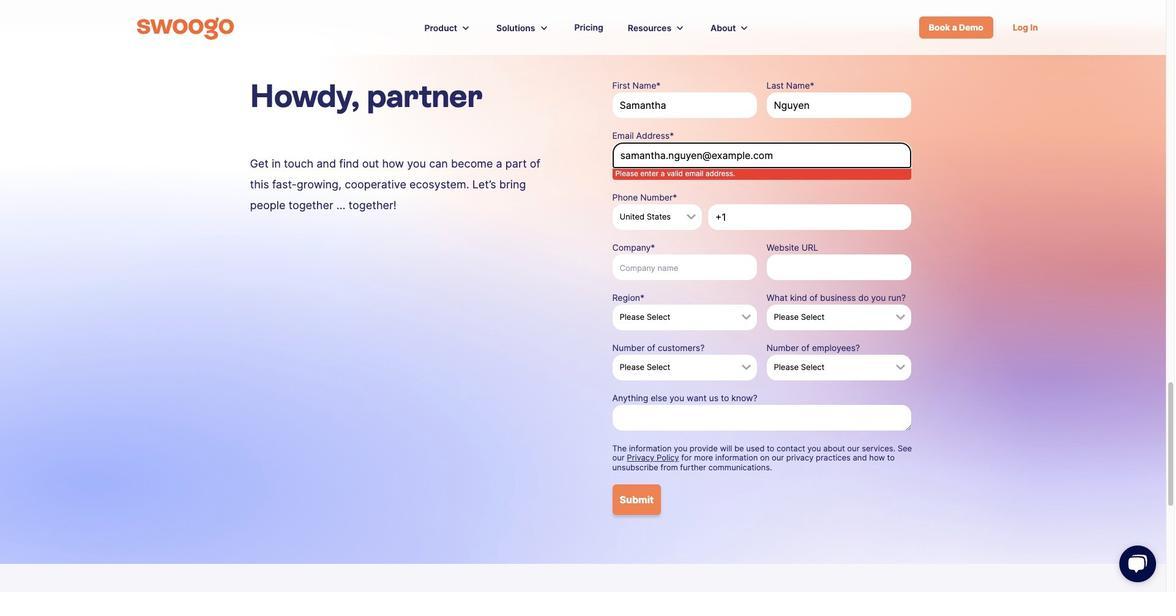 Task type: describe. For each thing, give the bounding box(es) containing it.
chat widget region
[[1105, 534, 1167, 593]]

Work email address email field
[[613, 143, 912, 169]]



Task type: locate. For each thing, give the bounding box(es) containing it.
None submit
[[613, 485, 662, 516]]

dialog
[[0, 0, 1176, 593]]

None text field
[[767, 255, 912, 280]]

None telephone field
[[708, 204, 912, 230]]

swoogo image
[[137, 18, 234, 40]]

None text field
[[613, 93, 757, 118], [767, 93, 912, 118], [613, 405, 912, 431], [613, 93, 757, 118], [767, 93, 912, 118], [613, 405, 912, 431]]

Company name text field
[[613, 255, 757, 280]]



Task type: vqa. For each thing, say whether or not it's contained in the screenshot.
submit
yes



